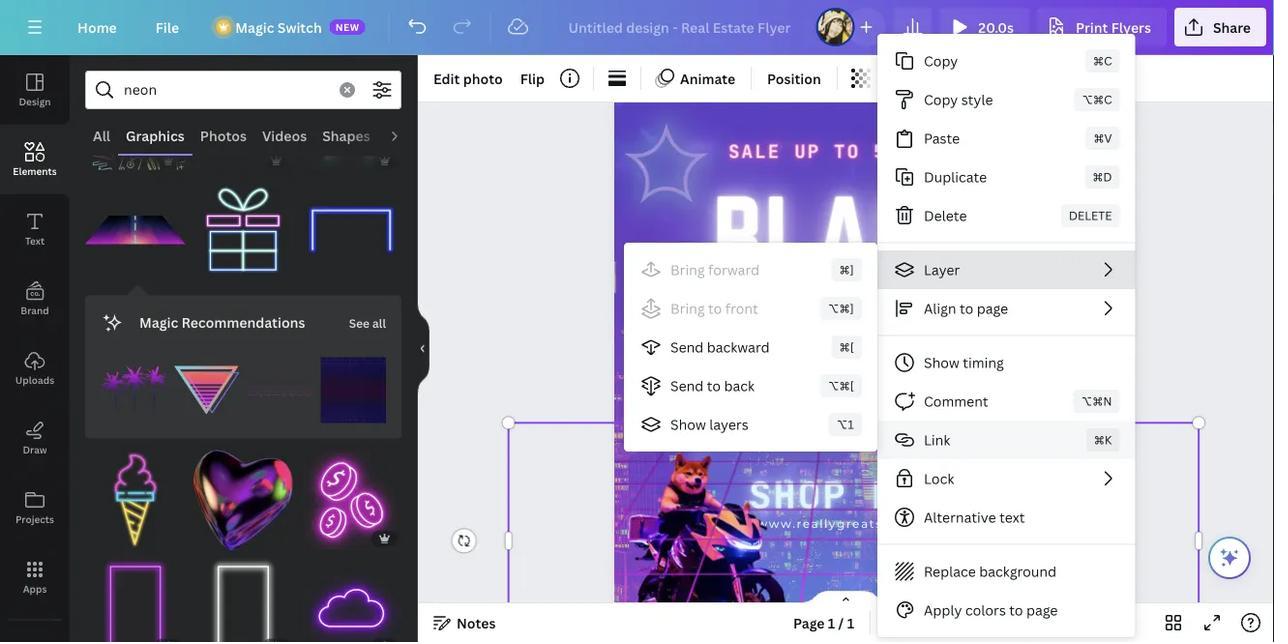 Task type: describe. For each thing, give the bounding box(es) containing it.
magic for magic recommendations
[[139, 314, 178, 333]]

delete
[[1069, 208, 1112, 224]]

all button
[[85, 117, 118, 154]]

photos button
[[192, 117, 254, 154]]

magic switch
[[235, 18, 322, 36]]

neon cyberpunk grid image
[[247, 358, 313, 424]]

neon blue star illustration image
[[301, 72, 402, 173]]

home
[[77, 18, 117, 36]]

comment
[[924, 392, 989, 411]]

replace background button
[[878, 553, 1135, 591]]

apply colors to page button
[[878, 591, 1135, 630]]

page 1 / 1
[[793, 614, 854, 632]]

text
[[1000, 508, 1025, 527]]

shop now
[[749, 473, 946, 518]]

copy style
[[924, 90, 993, 109]]

show timing button
[[878, 344, 1135, 382]]

20.0s button
[[940, 8, 1030, 46]]

2 1 from the left
[[847, 614, 854, 632]]

⌘k
[[1094, 432, 1112, 448]]

black
[[713, 177, 982, 296]]

canva assistant image
[[1218, 547, 1241, 570]]

send backward
[[671, 338, 770, 357]]

see all
[[349, 316, 386, 332]]

show for show timing
[[924, 354, 960, 372]]

⌘[
[[840, 339, 854, 355]]

show timing
[[924, 354, 1004, 372]]

to inside button
[[1010, 601, 1023, 620]]

brand
[[21, 304, 49, 317]]

copy for copy
[[924, 52, 958, 70]]

sale
[[729, 141, 781, 163]]

audio button
[[378, 117, 432, 154]]

align
[[924, 299, 957, 318]]

draw
[[23, 443, 47, 456]]

⌘v
[[1094, 130, 1112, 146]]

photos
[[200, 126, 247, 145]]

layer button
[[878, 251, 1135, 289]]

paste
[[924, 129, 960, 148]]

lock
[[924, 470, 954, 488]]

menu containing copy
[[878, 34, 1135, 638]]

delete
[[924, 207, 967, 225]]

see
[[349, 316, 370, 332]]

to for send to back
[[707, 377, 721, 395]]

layers
[[710, 416, 749, 434]]

design button
[[0, 55, 70, 125]]

/
[[839, 614, 844, 632]]

graphics button
[[118, 117, 192, 154]]

neon cyberpunk road image
[[85, 180, 185, 281]]

projects button
[[0, 473, 70, 543]]

shop
[[749, 473, 847, 518]]

neon video game image
[[85, 72, 185, 173]]

timing
[[963, 354, 1004, 372]]

apps button
[[0, 543, 70, 613]]

videos
[[262, 126, 307, 145]]

notes button
[[426, 608, 504, 639]]

Search elements search field
[[124, 72, 328, 108]]

shapes button
[[315, 117, 378, 154]]

neon online gift box image
[[193, 180, 294, 281]]

replace background
[[924, 563, 1057, 581]]

line with colorful neon light image
[[193, 72, 294, 173]]

20.0s
[[979, 18, 1014, 36]]

page inside button
[[1027, 601, 1058, 620]]

audio image
[[0, 628, 70, 643]]

show layers
[[671, 416, 749, 434]]

Design title text field
[[553, 8, 808, 46]]

neon pink coins icon image
[[301, 451, 402, 551]]

violet neon rectangle image
[[85, 559, 185, 643]]

send for send to back
[[671, 377, 704, 395]]

uploads
[[15, 374, 54, 387]]

new
[[335, 20, 360, 33]]

off
[[926, 141, 966, 163]]

graphics
[[126, 126, 185, 145]]

front
[[725, 299, 758, 318]]

layer
[[924, 261, 960, 279]]

show for show layers
[[671, 416, 706, 434]]

bring to front
[[671, 299, 758, 318]]

text
[[25, 234, 45, 247]]

projects
[[15, 513, 54, 526]]

⌥⌘]
[[828, 300, 854, 316]]

switch
[[278, 18, 322, 36]]

⌥⌘[
[[828, 378, 854, 394]]

⌘]
[[840, 262, 854, 278]]

neon 3d heart image
[[193, 451, 294, 551]]



Task type: vqa. For each thing, say whether or not it's contained in the screenshot.
Send Backward
yes



Task type: locate. For each thing, give the bounding box(es) containing it.
0 vertical spatial send
[[671, 338, 704, 357]]

1 send from the top
[[671, 338, 704, 357]]

magic up the cyberpunk palm trees image
[[139, 314, 178, 333]]

bring for bring to front
[[671, 299, 705, 318]]

apply
[[924, 601, 962, 620]]

send up the send to back
[[671, 338, 704, 357]]

0 horizontal spatial 1
[[828, 614, 835, 632]]

to left back
[[707, 377, 721, 395]]

all
[[372, 316, 386, 332]]

⌥1
[[837, 417, 854, 433]]

1 bring from the top
[[671, 261, 705, 279]]

1 vertical spatial send
[[671, 377, 704, 395]]

colorful spotlight image
[[614, 88, 1014, 643], [814, 97, 1213, 643]]

copy for copy style
[[924, 90, 958, 109]]

align to page
[[924, 299, 1008, 318]]

1 vertical spatial page
[[1027, 601, 1058, 620]]

to left front
[[708, 299, 722, 318]]

bring down bring forward
[[671, 299, 705, 318]]

link
[[924, 431, 951, 449]]

flip
[[520, 69, 545, 88]]

background
[[979, 563, 1057, 581]]

⌥⌘c
[[1082, 91, 1112, 107]]

50%
[[874, 141, 913, 163]]

replace
[[924, 563, 976, 581]]

to for bring to front
[[708, 299, 722, 318]]

see all button
[[347, 304, 388, 343]]

1 horizontal spatial show
[[924, 354, 960, 372]]

0 horizontal spatial magic
[[139, 314, 178, 333]]

1 copy from the top
[[924, 52, 958, 70]]

ice cream food neon illustration image
[[85, 451, 185, 551]]

up
[[795, 141, 821, 163]]

0 vertical spatial bring
[[671, 261, 705, 279]]

magic inside 'main' 'menu bar'
[[235, 18, 274, 36]]

1 vertical spatial copy
[[924, 90, 958, 109]]

layer menu
[[624, 243, 877, 452]]

⌘d
[[1093, 169, 1112, 185]]

1 vertical spatial bring
[[671, 299, 705, 318]]

to inside dropdown button
[[960, 299, 974, 318]]

26,
[[855, 410, 902, 437]]

0 vertical spatial show
[[924, 354, 960, 372]]

bring left the forward at top right
[[671, 261, 705, 279]]

hide image
[[417, 302, 430, 395]]

all
[[93, 126, 110, 145]]

send for send backward
[[671, 338, 704, 357]]

notes
[[457, 614, 496, 632]]

home link
[[62, 8, 132, 46]]

2 copy from the top
[[924, 90, 958, 109]]

elements button
[[0, 125, 70, 194]]

1 horizontal spatial magic
[[235, 18, 274, 36]]

copy
[[924, 52, 958, 70], [924, 90, 958, 109]]

alternative text
[[924, 508, 1025, 527]]

1 left /
[[828, 614, 835, 632]]

to right colors
[[1010, 601, 1023, 620]]

0 vertical spatial copy
[[924, 52, 958, 70]]

main menu bar
[[0, 0, 1274, 55]]

magic recommendations
[[139, 314, 305, 333]]

bring forward
[[671, 261, 760, 279]]

page inside dropdown button
[[977, 299, 1008, 318]]

duplicate
[[924, 168, 987, 186]]

page down layer popup button
[[977, 299, 1008, 318]]

to for align to page
[[960, 299, 974, 318]]

flip button
[[513, 63, 553, 94]]

to right up
[[834, 141, 860, 163]]

text button
[[0, 194, 70, 264]]

⌘c
[[1093, 53, 1112, 69]]

0 horizontal spatial show
[[671, 416, 706, 434]]

magic left switch
[[235, 18, 274, 36]]

november 26, 2021
[[715, 410, 980, 437]]

design
[[19, 95, 51, 108]]

style
[[962, 90, 993, 109]]

1 horizontal spatial 1
[[847, 614, 854, 632]]

uploads button
[[0, 334, 70, 404]]

neon purple cloud icon image
[[301, 559, 402, 643]]

group
[[85, 72, 185, 173], [193, 72, 294, 173], [301, 72, 402, 173], [301, 451, 402, 551], [85, 559, 185, 643], [193, 559, 294, 643], [301, 559, 402, 643]]

copy up the copy style on the right
[[924, 52, 958, 70]]

cyberpunk palm trees image
[[101, 358, 166, 424]]

bring for bring forward
[[671, 261, 705, 279]]

page down background
[[1027, 601, 1058, 620]]

copy left style
[[924, 90, 958, 109]]

grid cyberpunk background image
[[321, 358, 386, 424]]

backward
[[707, 338, 770, 357]]

1 1 from the left
[[828, 614, 835, 632]]

forward
[[708, 261, 760, 279]]

neon cyberpunk triangle image
[[174, 358, 239, 424]]

side panel tab list
[[0, 55, 70, 643]]

1 vertical spatial show
[[671, 416, 706, 434]]

show
[[924, 354, 960, 372], [671, 416, 706, 434]]

apps
[[23, 583, 47, 596]]

2 send from the top
[[671, 377, 704, 395]]

to right align
[[960, 299, 974, 318]]

alternative text button
[[878, 498, 1135, 537]]

magic for magic switch
[[235, 18, 274, 36]]

show inside button
[[924, 354, 960, 372]]

page
[[977, 299, 1008, 318], [1027, 601, 1058, 620]]

0 horizontal spatial page
[[977, 299, 1008, 318]]

1 right /
[[847, 614, 854, 632]]

november
[[715, 410, 840, 437]]

audio
[[386, 126, 425, 145]]

recommendations
[[182, 314, 305, 333]]

white neon frame image
[[193, 559, 294, 643]]

send to back
[[671, 377, 755, 395]]

now
[[872, 473, 946, 518]]

shapes
[[322, 126, 370, 145]]

sale up to 50% off
[[729, 141, 966, 163]]

lock button
[[878, 460, 1135, 498]]

alternative
[[924, 508, 996, 527]]

⌥⌘n
[[1081, 393, 1112, 409]]

1 horizontal spatial page
[[1027, 601, 1058, 620]]

2021
[[918, 410, 980, 437]]

www.reallygreatsite.com
[[757, 517, 937, 531]]

show left layers
[[671, 416, 706, 434]]

2 bring from the top
[[671, 299, 705, 318]]

basic neon half square image
[[301, 180, 402, 281]]

apply colors to page
[[924, 601, 1058, 620]]

menu
[[878, 34, 1135, 638]]

bring
[[671, 261, 705, 279], [671, 299, 705, 318]]

friday
[[707, 290, 987, 402]]

align to page button
[[878, 289, 1135, 328]]

show pages image
[[800, 590, 893, 606]]

back
[[724, 377, 755, 395]]

0 vertical spatial page
[[977, 299, 1008, 318]]

0 vertical spatial magic
[[235, 18, 274, 36]]

show up comment
[[924, 354, 960, 372]]

elements
[[13, 164, 57, 178]]

1 vertical spatial magic
[[139, 314, 178, 333]]

show inside layer menu
[[671, 416, 706, 434]]

page
[[793, 614, 825, 632]]

send up show layers
[[671, 377, 704, 395]]

draw button
[[0, 404, 70, 473]]

videos button
[[254, 117, 315, 154]]

colors
[[966, 601, 1006, 620]]



